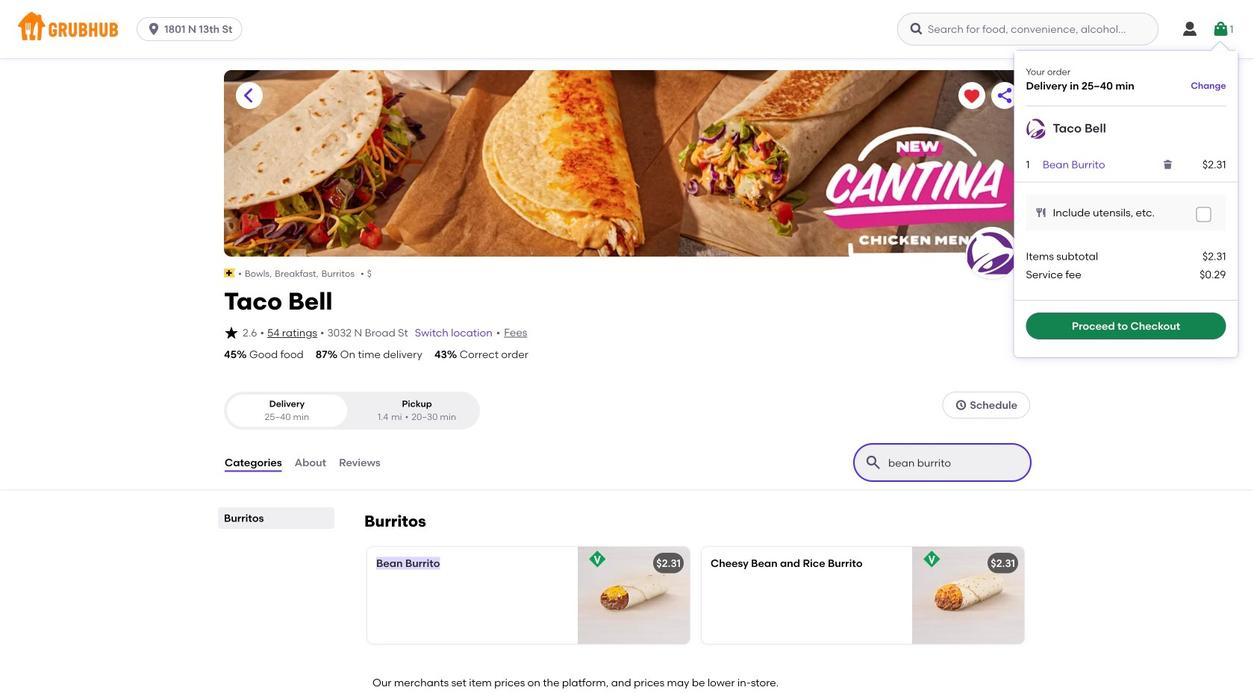 Task type: describe. For each thing, give the bounding box(es) containing it.
cheesy bean and rice burrito image
[[913, 548, 1025, 645]]

svg image inside the main navigation navigation
[[1213, 20, 1231, 38]]

search icon image
[[865, 454, 883, 472]]

bean burrito image
[[578, 548, 690, 645]]

share icon image
[[996, 87, 1014, 105]]

subscription pass image
[[224, 269, 235, 278]]



Task type: locate. For each thing, give the bounding box(es) containing it.
caret left icon image
[[241, 87, 258, 105]]

tooltip
[[1015, 42, 1239, 358]]

svg image
[[1182, 20, 1200, 38], [146, 22, 161, 37], [910, 22, 925, 37], [1163, 159, 1175, 171]]

main navigation navigation
[[0, 0, 1255, 58]]

Search for food, convenience, alcohol... search field
[[898, 13, 1159, 46]]

option group
[[224, 392, 480, 430]]

svg image
[[1213, 20, 1231, 38], [1036, 207, 1048, 219], [1200, 210, 1209, 219], [224, 326, 239, 341], [956, 400, 968, 412]]

Search Taco Bell search field
[[887, 456, 1002, 471]]

taco bell image
[[1027, 118, 1048, 139]]



Task type: vqa. For each thing, say whether or not it's contained in the screenshot.
"Search Taco Bell" search box
yes



